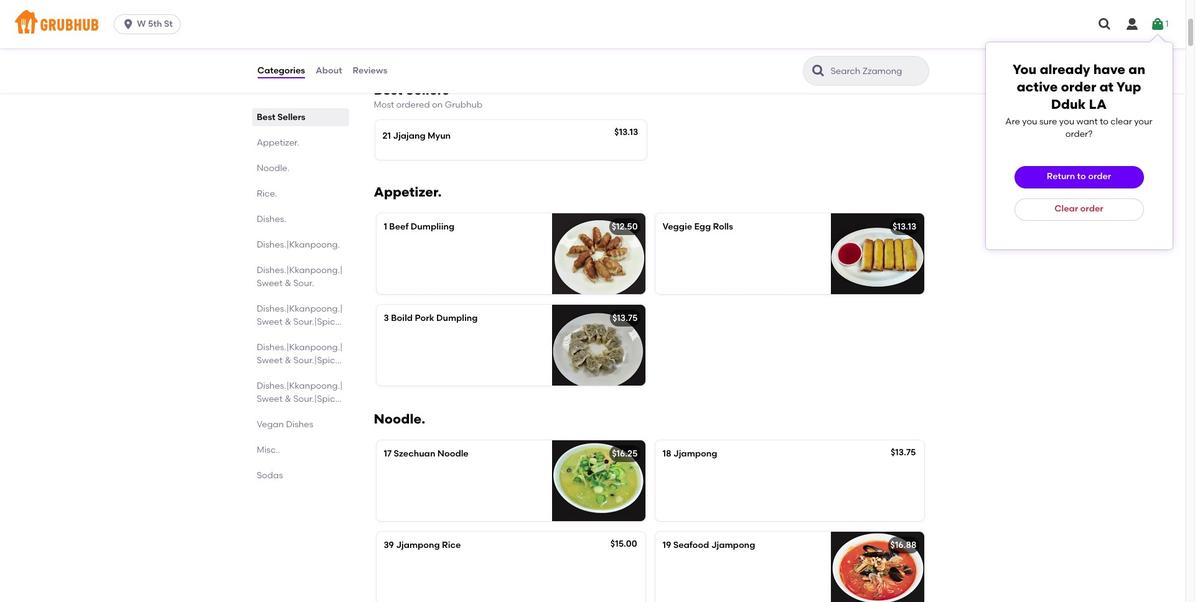 Task type: describe. For each thing, give the bounding box(es) containing it.
noodle
[[438, 449, 469, 460]]

best inside the best sellers most ordered on grubhub
[[374, 82, 403, 98]]

best sellers most ordered on grubhub
[[374, 82, 483, 110]]

best sellers for dishes.|kkanpoong.|sweet & sour.
[[257, 85, 306, 96]]

order inside 'button'
[[1081, 204, 1104, 214]]

2 vegan from the top
[[257, 420, 284, 430]]

pao.|broccoli. inside dishes.|kkanpoong.|sweet & sour.|spicy garlic.|kung pao. dishes.|kkanpoong.|sweet & sour.|spicy garlic.|kung pao.|broccoli. vegan dishes
[[257, 380, 315, 391]]

19 seafood jjampong image
[[831, 533, 925, 603]]

appetizer. for dishes.|kkanpoong.|sweet
[[257, 111, 299, 121]]

szechuan
[[394, 449, 436, 460]]

sodas for dishes.|kkanpoong.| sweet & sour.|spicy garlic. dishes.|kkanpoong.| sweet & sour.|spicy garlic.|kung pao. dishes.|kkanpoong.| sweet & sour.|spicy garlic.|kung pao.|broccoli.
[[257, 471, 283, 481]]

return to order
[[1047, 172, 1112, 182]]

dduk
[[1052, 97, 1086, 112]]

about button
[[315, 49, 343, 93]]

$16.25
[[612, 449, 638, 460]]

noodle. for dishes.|kkanpoong.| sweet & sour.
[[257, 163, 290, 174]]

sodas for dishes.|kkanpoong.|sweet & sour.|spicy garlic.|kung pao. dishes.|kkanpoong.|sweet & sour.|spicy garlic.|kung pao.|broccoli. vegan dishes
[[257, 444, 283, 454]]

grubhub
[[445, 99, 483, 110]]

veggie egg rolls image
[[831, 214, 925, 295]]

you
[[1013, 62, 1037, 77]]

svg image for 1
[[1151, 17, 1166, 32]]

want
[[1077, 116, 1098, 127]]

an
[[1129, 62, 1146, 77]]

garlic. inside dishes.|kkanpoong.| sweet & sour.|spicy garlic. dishes.|kkanpoong.| sweet & sour.|spicy garlic.|kung pao. dishes.|kkanpoong.| sweet & sour.|spicy garlic.|kung pao.|broccoli.
[[257, 330, 285, 341]]

w 5th st
[[137, 19, 173, 29]]

17
[[384, 449, 392, 460]]

1 horizontal spatial $13.75
[[891, 448, 916, 458]]

1 for 1
[[1166, 19, 1169, 29]]

are you sure you want to clear your order
[[1006, 116, 1153, 140]]

best for dishes.|kkanpoong.|sweet
[[257, 85, 276, 96]]

18
[[663, 449, 672, 460]]

svg image for w 5th st
[[122, 18, 135, 31]]

1 button
[[1151, 13, 1169, 36]]

4 dishes.|kkanpoong.| from the top
[[257, 381, 343, 392]]

order inside you already have an active order at
[[1062, 79, 1097, 95]]

Search Zzamong search field
[[830, 65, 925, 77]]

$15.00
[[611, 539, 637, 550]]

w 5th st button
[[114, 14, 186, 34]]

rolls
[[713, 222, 734, 232]]

2 dishes.|kkanpoong.| from the top
[[257, 304, 343, 315]]

on
[[432, 99, 443, 110]]

myun
[[428, 131, 451, 141]]

sour.|spicy inside the dishes.|kkanpoong.|sweet & sour.|spicy garlic.
[[266, 290, 312, 301]]

already
[[1040, 62, 1091, 77]]

clear order button
[[1015, 198, 1144, 221]]

return to order button
[[1015, 166, 1144, 188]]

ordered
[[396, 99, 430, 110]]

dishes.|kkanpoong.|sweet & sour.|spicy garlic.
[[257, 277, 369, 301]]

17 szechuan noodle image
[[552, 441, 646, 522]]

?
[[1089, 129, 1093, 140]]

appetizer. for dishes.|kkanpoong.|
[[257, 138, 299, 148]]

to inside button
[[1078, 172, 1087, 182]]

sweet inside dishes.|kkanpoong.| sweet & sour.
[[257, 278, 283, 289]]

dishes inside dishes.|kkanpoong.|sweet & sour.|spicy garlic.|kung pao. dishes.|kkanpoong.|sweet & sour.|spicy garlic.|kung pao.|broccoli. vegan dishes
[[286, 393, 314, 403]]

reviews
[[353, 65, 388, 76]]

pork
[[415, 313, 434, 324]]

pao. inside dishes.|kkanpoong.|sweet & sour.|spicy garlic.|kung pao. dishes.|kkanpoong.|sweet & sour.|spicy garlic.|kung pao.|broccoli. vegan dishes
[[257, 342, 276, 352]]

sure
[[1040, 116, 1058, 127]]

& inside dishes.|kkanpoong.| sweet & sour.
[[285, 278, 291, 289]]

0 vertical spatial $13.75
[[613, 313, 638, 324]]

seafood
[[674, 541, 710, 551]]

2 you from the left
[[1060, 116, 1075, 127]]

19
[[663, 541, 672, 551]]

your
[[1135, 116, 1153, 127]]

have
[[1094, 62, 1126, 77]]

dishes.|kkanpoong.| sweet & sour.
[[257, 265, 343, 289]]

you already have an active order at
[[1013, 62, 1146, 95]]

order inside button
[[1089, 172, 1112, 182]]

yup dduk la
[[1052, 79, 1142, 112]]

clear
[[1111, 116, 1133, 127]]

misc.. for dishes.|kkanpoong.| sweet & sour.|spicy garlic. dishes.|kkanpoong.| sweet & sour.|spicy garlic.|kung pao. dishes.|kkanpoong.| sweet & sour.|spicy garlic.|kung pao.|broccoli.
[[257, 445, 280, 456]]

1 dishes.|kkanpoong.| from the top
[[257, 265, 343, 276]]

reviews button
[[352, 49, 388, 93]]

veggie
[[663, 222, 693, 232]]

rice
[[442, 541, 461, 551]]

dishes.|kkanpoong.|sweet for dishes.|kkanpoong.|sweet & sour.|spicy garlic.|kung pao. dishes.|kkanpoong.|sweet & sour.|spicy garlic.|kung pao.|broccoli. vegan dishes
[[257, 316, 369, 326]]

return
[[1047, 172, 1076, 182]]

clear
[[1055, 204, 1079, 214]]

2 vertical spatial noodle.
[[374, 412, 426, 427]]

2 vertical spatial appetizer.
[[374, 184, 442, 200]]

1 you from the left
[[1023, 116, 1038, 127]]

3 boild pork dumpling image
[[552, 305, 646, 386]]

pao.|broccoli. inside dishes.|kkanpoong.| sweet & sour.|spicy garlic. dishes.|kkanpoong.| sweet & sour.|spicy garlic.|kung pao. dishes.|kkanpoong.| sweet & sour.|spicy garlic.|kung pao.|broccoli.
[[257, 420, 315, 431]]

rice. for dishes.|kkanpoong.|sweet & sour.
[[257, 162, 277, 172]]

dumpling
[[437, 313, 478, 324]]

1 svg image from the left
[[1098, 17, 1113, 32]]

sour. inside dishes.|kkanpoong.|sweet & sour.
[[266, 251, 286, 262]]

dishes. for dishes.|kkanpoong.|
[[257, 214, 286, 225]]

1 beef dumpliing image
[[552, 214, 646, 295]]

dishes.|kkanpoong.|sweet & sour.|spicy garlic.|kung pao. dishes.|kkanpoong.|sweet & sour.|spicy garlic.|kung pao.|broccoli. vegan dishes
[[257, 316, 369, 403]]



Task type: vqa. For each thing, say whether or not it's contained in the screenshot.
Homemade inside the homemade scone, salmon lox, swiss cheese, arugula, cucumber and caper-aioli sauce
no



Task type: locate. For each thing, give the bounding box(es) containing it.
order right clear
[[1081, 204, 1104, 214]]

1 vegan from the top
[[257, 393, 284, 403]]

0 vertical spatial sodas
[[257, 444, 283, 454]]

0 vertical spatial dishes.
[[257, 187, 286, 198]]

1 horizontal spatial sour.
[[294, 278, 314, 289]]

are
[[1006, 116, 1021, 127]]

order down want
[[1066, 129, 1089, 140]]

0 vertical spatial noodle.
[[257, 136, 290, 147]]

rice.
[[257, 162, 277, 172], [257, 189, 277, 199]]

svg image left '1' button
[[1125, 17, 1140, 32]]

18 jjampong
[[663, 449, 718, 460]]

1 vertical spatial rice.
[[257, 189, 277, 199]]

1 horizontal spatial $13.13
[[893, 222, 917, 232]]

garlic. inside the dishes.|kkanpoong.|sweet & sour.|spicy garlic.
[[314, 290, 342, 301]]

dishes.|kkanpoong.
[[257, 213, 340, 223], [257, 240, 340, 250]]

svg image inside '1' button
[[1151, 17, 1166, 32]]

2 rice. from the top
[[257, 189, 277, 199]]

0 vertical spatial pao.|broccoli.
[[257, 380, 315, 391]]

1 dishes. from the top
[[257, 187, 286, 198]]

1 vertical spatial to
[[1078, 172, 1087, 182]]

0 horizontal spatial you
[[1023, 116, 1038, 127]]

1 vertical spatial $13.75
[[891, 448, 916, 458]]

2 misc.. from the top
[[257, 445, 280, 456]]

1 vertical spatial vegan
[[257, 420, 284, 430]]

jjajang
[[393, 131, 426, 141]]

garlic.|kung
[[314, 329, 367, 339], [314, 367, 367, 378], [257, 369, 309, 379], [257, 407, 309, 418]]

sour. inside dishes.|kkanpoong.| sweet & sour.
[[294, 278, 314, 289]]

dumpliing
[[411, 222, 455, 232]]

0 vertical spatial sour.
[[266, 251, 286, 262]]

dishes.|kkanpoong.| sweet & sour.|spicy garlic. dishes.|kkanpoong.| sweet & sour.|spicy garlic.|kung pao. dishes.|kkanpoong.| sweet & sour.|spicy garlic.|kung pao.|broccoli.
[[257, 304, 343, 431]]

tooltip containing you already have an active order at
[[986, 35, 1173, 249]]

2 dishes from the top
[[286, 420, 314, 430]]

most
[[374, 99, 394, 110]]

4 sweet from the top
[[257, 394, 283, 405]]

2 pao.|broccoli. from the top
[[257, 420, 315, 431]]

1 horizontal spatial garlic.
[[314, 290, 342, 301]]

dishes
[[286, 393, 314, 403], [286, 420, 314, 430]]

21 jjajang myun
[[383, 131, 451, 141]]

3 dishes.|kkanpoong.| from the top
[[257, 343, 343, 353]]

1 for 1 beef dumpliing
[[384, 222, 387, 232]]

dishes.|kkanpoong.|
[[257, 265, 343, 276], [257, 304, 343, 315], [257, 343, 343, 353], [257, 381, 343, 392]]

you right are
[[1023, 116, 1038, 127]]

noodle.
[[257, 136, 290, 147], [257, 163, 290, 174], [374, 412, 426, 427]]

5th
[[148, 19, 162, 29]]

1
[[1166, 19, 1169, 29], [384, 222, 387, 232]]

4 dishes.|kkanpoong.|sweet from the top
[[257, 354, 369, 365]]

best sellers down categories button
[[257, 112, 306, 123]]

2 dishes.|kkanpoong.|sweet from the top
[[257, 277, 369, 287]]

1 vertical spatial dishes
[[286, 420, 314, 430]]

best down categories
[[257, 85, 276, 96]]

21
[[383, 131, 391, 141]]

sour.
[[266, 251, 286, 262], [294, 278, 314, 289]]

jjampong for 18
[[674, 449, 718, 460]]

best down categories button
[[257, 112, 276, 123]]

2 sodas from the top
[[257, 471, 283, 481]]

beef
[[389, 222, 409, 232]]

17 szechuan noodle
[[384, 449, 469, 460]]

dishes.|kkanpoong.|sweet for dishes.|kkanpoong.|sweet & sour.|spicy garlic.
[[257, 277, 369, 287]]

39 jjampong rice
[[384, 541, 461, 551]]

3 boild pork dumpling
[[384, 313, 478, 324]]

best sellers
[[257, 85, 306, 96], [257, 112, 306, 123]]

& inside dishes.|kkanpoong.|sweet & sour.
[[257, 251, 263, 262]]

order up dduk
[[1062, 79, 1097, 95]]

veggie egg rolls
[[663, 222, 734, 232]]

1 vertical spatial pao.
[[311, 369, 330, 379]]

about
[[316, 65, 342, 76]]

0 horizontal spatial $13.75
[[613, 313, 638, 324]]

pao.|broccoli.
[[257, 380, 315, 391], [257, 420, 315, 431]]

best sellers down categories
[[257, 85, 306, 96]]

you down dduk
[[1060, 116, 1075, 127]]

0 horizontal spatial svg image
[[1098, 17, 1113, 32]]

0 horizontal spatial sour.
[[266, 251, 286, 262]]

jjampong right seafood
[[712, 541, 756, 551]]

1 horizontal spatial svg image
[[1151, 17, 1166, 32]]

1 rice. from the top
[[257, 162, 277, 172]]

19 seafood jjampong
[[663, 541, 756, 551]]

0 vertical spatial rice.
[[257, 162, 277, 172]]

3 dishes.|kkanpoong.|sweet from the top
[[257, 316, 369, 326]]

1 vertical spatial best sellers
[[257, 112, 306, 123]]

jjampong right 18
[[674, 449, 718, 460]]

best
[[374, 82, 403, 98], [257, 85, 276, 96], [257, 112, 276, 123]]

1 horizontal spatial you
[[1060, 116, 1075, 127]]

0 vertical spatial 1
[[1166, 19, 1169, 29]]

dishes.|kkanpoong. up dishes.|kkanpoong.| sweet & sour.
[[257, 240, 340, 250]]

0 horizontal spatial to
[[1078, 172, 1087, 182]]

yup
[[1117, 79, 1142, 95]]

0 vertical spatial best sellers
[[257, 85, 306, 96]]

st
[[164, 19, 173, 29]]

dishes.|kkanpoong.|sweet & sour.
[[257, 238, 369, 262]]

1 vertical spatial sour.
[[294, 278, 314, 289]]

2 sweet from the top
[[257, 317, 283, 328]]

sellers inside the best sellers most ordered on grubhub
[[406, 82, 449, 98]]

vegan dishes
[[257, 420, 314, 430]]

0 vertical spatial appetizer.
[[257, 111, 299, 121]]

1 horizontal spatial to
[[1101, 116, 1109, 127]]

to inside are you sure you want to clear your order
[[1101, 116, 1109, 127]]

2 dishes. from the top
[[257, 214, 286, 225]]

3 sweet from the top
[[257, 356, 283, 366]]

1 vertical spatial dishes.
[[257, 214, 286, 225]]

1 dishes from the top
[[286, 393, 314, 403]]

clear order
[[1055, 204, 1104, 214]]

best for dishes.|kkanpoong.|
[[257, 112, 276, 123]]

1 sweet from the top
[[257, 278, 283, 289]]

0 vertical spatial misc..
[[257, 418, 280, 429]]

1 dishes.|kkanpoong.|sweet from the top
[[257, 238, 369, 249]]

dishes.|kkanpoong.|sweet for dishes.|kkanpoong.|sweet & sour.
[[257, 238, 369, 249]]

egg
[[695, 222, 711, 232]]

jjampong
[[674, 449, 718, 460], [396, 541, 440, 551], [712, 541, 756, 551]]

1 sodas from the top
[[257, 444, 283, 454]]

main navigation navigation
[[0, 0, 1186, 49]]

misc.. for dishes.|kkanpoong.|sweet & sour.|spicy garlic.|kung pao. dishes.|kkanpoong.|sweet & sour.|spicy garlic.|kung pao.|broccoli. vegan dishes
[[257, 418, 280, 429]]

tooltip
[[986, 35, 1173, 249]]

rice. for dishes.|kkanpoong.| sweet & sour.
[[257, 189, 277, 199]]

$16.88
[[891, 541, 917, 551]]

$13.75
[[613, 313, 638, 324], [891, 448, 916, 458]]

0 vertical spatial garlic.
[[314, 290, 342, 301]]

jjampong for 39
[[396, 541, 440, 551]]

1 pao.|broccoli. from the top
[[257, 380, 315, 391]]

categories button
[[257, 49, 306, 93]]

svg image
[[1151, 17, 1166, 32], [122, 18, 135, 31]]

0 vertical spatial $13.13
[[615, 127, 639, 138]]

sellers down categories button
[[278, 112, 306, 123]]

1 horizontal spatial svg image
[[1125, 17, 1140, 32]]

vegan inside dishes.|kkanpoong.|sweet & sour.|spicy garlic.|kung pao. dishes.|kkanpoong.|sweet & sour.|spicy garlic.|kung pao.|broccoli. vegan dishes
[[257, 393, 284, 403]]

boild
[[391, 313, 413, 324]]

jjampong right 39
[[396, 541, 440, 551]]

active
[[1017, 79, 1058, 95]]

best sellers for dishes.|kkanpoong.| sweet & sour.
[[257, 112, 306, 123]]

dishes. for dishes.|kkanpoong.|sweet
[[257, 187, 286, 198]]

2 best sellers from the top
[[257, 112, 306, 123]]

sweet
[[257, 278, 283, 289], [257, 317, 283, 328], [257, 356, 283, 366], [257, 394, 283, 405]]

3
[[384, 313, 389, 324]]

1 vertical spatial misc..
[[257, 445, 280, 456]]

to right "return"
[[1078, 172, 1087, 182]]

1 vertical spatial dishes.|kkanpoong.
[[257, 240, 340, 250]]

sour. down dishes.|kkanpoong.|sweet & sour.
[[294, 278, 314, 289]]

1 beef dumpliing
[[384, 222, 455, 232]]

$12.50
[[612, 222, 638, 232]]

search icon image
[[811, 64, 826, 78]]

la
[[1090, 97, 1108, 112]]

2 svg image from the left
[[1125, 17, 1140, 32]]

& inside the dishes.|kkanpoong.|sweet & sour.|spicy garlic.
[[257, 290, 263, 301]]

0 horizontal spatial 1
[[384, 222, 387, 232]]

dishes.|kkanpoong.|sweet
[[257, 238, 369, 249], [257, 277, 369, 287], [257, 316, 369, 326], [257, 354, 369, 365]]

dishes.|kkanpoong. for sour.
[[257, 213, 340, 223]]

sellers for dishes.|kkanpoong.| sweet & sour.
[[278, 112, 306, 123]]

1 vertical spatial pao.|broccoli.
[[257, 420, 315, 431]]

garlic.
[[314, 290, 342, 301], [257, 330, 285, 341]]

order up clear order
[[1089, 172, 1112, 182]]

svg image inside "w 5th st" button
[[122, 18, 135, 31]]

order inside are you sure you want to clear your order
[[1066, 129, 1089, 140]]

0 vertical spatial dishes.|kkanpoong.
[[257, 213, 340, 223]]

2 dishes.|kkanpoong. from the top
[[257, 240, 340, 250]]

you
[[1023, 116, 1038, 127], [1060, 116, 1075, 127]]

sellers down categories
[[278, 85, 306, 96]]

0 vertical spatial to
[[1101, 116, 1109, 127]]

appetizer.
[[257, 111, 299, 121], [257, 138, 299, 148], [374, 184, 442, 200]]

to right want
[[1101, 116, 1109, 127]]

categories
[[258, 65, 305, 76]]

0 horizontal spatial $13.13
[[615, 127, 639, 138]]

1 inside '1' button
[[1166, 19, 1169, 29]]

1 vertical spatial garlic.
[[257, 330, 285, 341]]

1 dishes.|kkanpoong. from the top
[[257, 213, 340, 223]]

1 vertical spatial 1
[[384, 222, 387, 232]]

1 misc.. from the top
[[257, 418, 280, 429]]

sodas
[[257, 444, 283, 454], [257, 471, 283, 481]]

39
[[384, 541, 394, 551]]

vegan
[[257, 393, 284, 403], [257, 420, 284, 430]]

best up most
[[374, 82, 403, 98]]

0 vertical spatial dishes
[[286, 393, 314, 403]]

1 best sellers from the top
[[257, 85, 306, 96]]

0 vertical spatial vegan
[[257, 393, 284, 403]]

sour. up dishes.|kkanpoong.| sweet & sour.
[[266, 251, 286, 262]]

sour.|spicy
[[266, 290, 312, 301], [294, 317, 340, 328], [266, 329, 312, 339], [294, 356, 340, 366], [266, 367, 312, 378], [294, 394, 340, 405]]

0 vertical spatial pao.
[[257, 342, 276, 352]]

0 horizontal spatial svg image
[[122, 18, 135, 31]]

1 vertical spatial appetizer.
[[257, 138, 299, 148]]

misc..
[[257, 418, 280, 429], [257, 445, 280, 456]]

w
[[137, 19, 146, 29]]

$13.13
[[615, 127, 639, 138], [893, 222, 917, 232]]

1 vertical spatial sodas
[[257, 471, 283, 481]]

at
[[1100, 79, 1114, 95]]

&
[[257, 251, 263, 262], [285, 278, 291, 289], [257, 290, 263, 301], [285, 317, 291, 328], [257, 329, 263, 339], [285, 356, 291, 366], [257, 367, 263, 378], [285, 394, 291, 405]]

1 vertical spatial noodle.
[[257, 163, 290, 174]]

noodle. for dishes.|kkanpoong.|sweet & sour.
[[257, 136, 290, 147]]

0 horizontal spatial pao.
[[257, 342, 276, 352]]

1 horizontal spatial pao.
[[311, 369, 330, 379]]

svg image up have
[[1098, 17, 1113, 32]]

pao. inside dishes.|kkanpoong.| sweet & sour.|spicy garlic. dishes.|kkanpoong.| sweet & sour.|spicy garlic.|kung pao. dishes.|kkanpoong.| sweet & sour.|spicy garlic.|kung pao.|broccoli.
[[311, 369, 330, 379]]

dishes.
[[257, 187, 286, 198], [257, 214, 286, 225]]

sellers
[[406, 82, 449, 98], [278, 85, 306, 96], [278, 112, 306, 123]]

svg image
[[1098, 17, 1113, 32], [1125, 17, 1140, 32]]

1 horizontal spatial 1
[[1166, 19, 1169, 29]]

sellers up on
[[406, 82, 449, 98]]

dishes.|kkanpoong. up dishes.|kkanpoong.|sweet & sour.
[[257, 213, 340, 223]]

order
[[1062, 79, 1097, 95], [1066, 129, 1089, 140], [1089, 172, 1112, 182], [1081, 204, 1104, 214]]

1 vertical spatial $13.13
[[893, 222, 917, 232]]

0 horizontal spatial garlic.
[[257, 330, 285, 341]]

sellers for dishes.|kkanpoong.|sweet & sour.
[[278, 85, 306, 96]]

dishes.|kkanpoong. for &
[[257, 240, 340, 250]]



